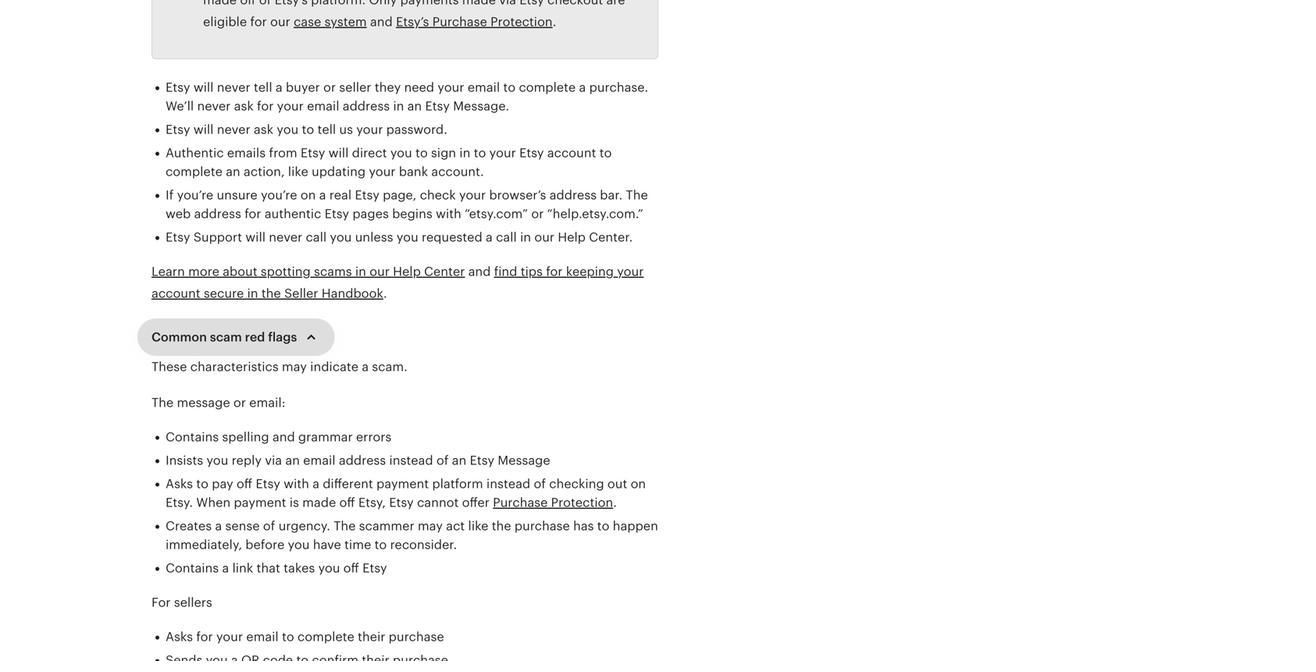 Task type: describe. For each thing, give the bounding box(es) containing it.
link
[[232, 562, 253, 576]]

support
[[194, 231, 242, 245]]

need
[[404, 80, 434, 95]]

or inside if you're unsure you're on a real etsy page, check your browser's address bar. the web address for authentic etsy pages begins with "etsy.com" or "help.etsy.com."
[[532, 207, 544, 221]]

etsy will never tell a buyer or seller they need your email to complete a purchase. we'll never ask for your email address in an etsy message.
[[166, 80, 649, 113]]

when
[[196, 496, 231, 510]]

1 horizontal spatial purchase
[[493, 496, 548, 510]]

case system link
[[294, 15, 367, 29]]

offer
[[462, 496, 490, 510]]

pages
[[353, 207, 389, 221]]

a left purchase.
[[579, 80, 586, 95]]

in up 'handbook'
[[355, 265, 366, 279]]

1 vertical spatial ask
[[254, 123, 274, 137]]

to right has
[[597, 520, 610, 534]]

for down sellers
[[196, 631, 213, 645]]

sense
[[225, 520, 260, 534]]

0 vertical spatial may
[[282, 360, 307, 374]]

for inside if you're unsure you're on a real etsy page, check your browser's address bar. the web address for authentic etsy pages begins with "etsy.com" or "help.etsy.com."
[[245, 207, 261, 221]]

unsure
[[217, 188, 258, 202]]

creates
[[166, 520, 212, 534]]

a inside if you're unsure you're on a real etsy page, check your browser's address bar. the web address for authentic etsy pages begins with "etsy.com" or "help.etsy.com."
[[319, 188, 326, 202]]

contains for contains a link that takes you off etsy
[[166, 562, 219, 576]]

flags
[[268, 331, 297, 345]]

buyer
[[286, 80, 320, 95]]

0 vertical spatial purchase
[[433, 15, 487, 29]]

0 vertical spatial of
[[437, 454, 449, 468]]

0 horizontal spatial help
[[393, 265, 421, 279]]

they
[[375, 80, 401, 95]]

may inside creates a sense of urgency. the scammer may act like the purchase has to happen immediately, before you have time to reconsider.
[[418, 520, 443, 534]]

learn more about spotting scams in our help center link
[[152, 265, 465, 279]]

learn
[[152, 265, 185, 279]]

with inside asks to pay off etsy with a different payment platform instead of checking out on etsy. when payment is made off etsy, etsy cannot offer
[[284, 477, 309, 491]]

reply
[[232, 454, 262, 468]]

purchase protection .
[[493, 496, 617, 510]]

etsy up the scammer
[[389, 496, 414, 510]]

system
[[325, 15, 367, 29]]

an inside authentic emails from etsy will direct you to sign in to your etsy account to complete an action, like updating your bank account.
[[226, 165, 240, 179]]

unless
[[355, 231, 393, 245]]

out
[[608, 477, 628, 491]]

of inside asks to pay off etsy with a different payment platform instead of checking out on etsy. when payment is made off etsy, etsy cannot offer
[[534, 477, 546, 491]]

from
[[269, 146, 297, 160]]

0 horizontal spatial .
[[384, 287, 387, 301]]

a left scam.
[[362, 360, 369, 374]]

is
[[290, 496, 299, 510]]

your right need
[[438, 80, 465, 95]]

asks for asks for your email to complete their purchase
[[166, 631, 193, 645]]

scams
[[314, 265, 352, 279]]

contains a link that takes you off etsy
[[166, 562, 387, 576]]

ask inside etsy will never tell a buyer or seller they need your email to complete a purchase. we'll never ask for your email address in an etsy message.
[[234, 99, 254, 113]]

to left us
[[302, 123, 314, 137]]

sign
[[431, 146, 456, 160]]

for inside etsy will never tell a buyer or seller they need your email to complete a purchase. we'll never ask for your email address in an etsy message.
[[257, 99, 274, 113]]

happen
[[613, 520, 658, 534]]

email down grammar
[[303, 454, 336, 468]]

takes
[[284, 562, 315, 576]]

find
[[494, 265, 518, 279]]

and for purchase
[[370, 15, 393, 29]]

like inside authentic emails from etsy will direct you to sign in to your etsy account to complete an action, like updating your bank account.
[[288, 165, 308, 179]]

made
[[303, 496, 336, 510]]

action,
[[244, 165, 285, 179]]

immediately,
[[166, 538, 242, 552]]

center.
[[589, 231, 633, 245]]

find tips for keeping your account secure in the seller handbook
[[152, 265, 644, 301]]

asks for your email to complete their purchase
[[166, 631, 444, 645]]

0 horizontal spatial purchase
[[389, 631, 444, 645]]

scammer
[[359, 520, 415, 534]]

learn more about spotting scams in our help center and
[[152, 265, 494, 279]]

to up bar.
[[600, 146, 612, 160]]

to down takes
[[282, 631, 294, 645]]

0 horizontal spatial or
[[234, 396, 246, 410]]

we'll
[[166, 99, 194, 113]]

a inside asks to pay off etsy with a different payment platform instead of checking out on etsy. when payment is made off etsy, etsy cannot offer
[[313, 477, 320, 491]]

etsy down the "real"
[[325, 207, 349, 221]]

you down have
[[318, 562, 340, 576]]

in up the tips
[[520, 231, 531, 245]]

updating
[[312, 165, 366, 179]]

center
[[424, 265, 465, 279]]

etsy down web
[[166, 231, 190, 245]]

you left unless
[[330, 231, 352, 245]]

platform
[[432, 477, 483, 491]]

seller
[[284, 287, 318, 301]]

characteristics
[[190, 360, 279, 374]]

an right via
[[285, 454, 300, 468]]

on inside if you're unsure you're on a real etsy page, check your browser's address bar. the web address for authentic etsy pages begins with "etsy.com" or "help.etsy.com."
[[301, 188, 316, 202]]

via
[[265, 454, 282, 468]]

the inside the find tips for keeping your account secure in the seller handbook
[[262, 287, 281, 301]]

0 vertical spatial instead
[[389, 454, 433, 468]]

1 horizontal spatial .
[[553, 15, 557, 29]]

to up account.
[[474, 146, 486, 160]]

seller
[[339, 80, 372, 95]]

your up browser's
[[490, 146, 516, 160]]

contains for contains spelling and grammar errors
[[166, 431, 219, 445]]

to up bank
[[416, 146, 428, 160]]

that
[[257, 562, 280, 576]]

scam
[[210, 331, 242, 345]]

etsy's purchase protection link
[[396, 15, 553, 29]]

common scam red flags button
[[138, 319, 335, 356]]

bar.
[[600, 188, 623, 202]]

on inside asks to pay off etsy with a different payment platform instead of checking out on etsy. when payment is made off etsy, etsy cannot offer
[[631, 477, 646, 491]]

message.
[[453, 99, 510, 113]]

you inside authentic emails from etsy will direct you to sign in to your etsy account to complete an action, like updating your bank account.
[[391, 146, 412, 160]]

1 vertical spatial payment
[[234, 496, 286, 510]]

email up the message.
[[468, 80, 500, 95]]

account inside authentic emails from etsy will direct you to sign in to your etsy account to complete an action, like updating your bank account.
[[548, 146, 596, 160]]

1 vertical spatial tell
[[318, 123, 336, 137]]

indicate
[[310, 360, 359, 374]]

like inside creates a sense of urgency. the scammer may act like the purchase has to happen immediately, before you have time to reconsider.
[[468, 520, 489, 534]]

begins
[[392, 207, 433, 221]]

spelling
[[222, 431, 269, 445]]

pay
[[212, 477, 233, 491]]

case
[[294, 15, 321, 29]]

1 you're from the left
[[177, 188, 213, 202]]

"help.etsy.com."
[[547, 207, 644, 221]]

their
[[358, 631, 386, 645]]

requested
[[422, 231, 483, 245]]

your down link
[[216, 631, 243, 645]]

insists
[[166, 454, 203, 468]]

address up "help.etsy.com."
[[550, 188, 597, 202]]

the inside creates a sense of urgency. the scammer may act like the purchase has to happen immediately, before you have time to reconsider.
[[492, 520, 511, 534]]

your up direct
[[356, 123, 383, 137]]

a left link
[[222, 562, 229, 576]]

2 vertical spatial off
[[344, 562, 359, 576]]

0 vertical spatial protection
[[491, 15, 553, 29]]

1 horizontal spatial complete
[[298, 631, 355, 645]]

purchase protection link
[[493, 496, 613, 510]]

time
[[345, 538, 371, 552]]

your inside if you're unsure you're on a real etsy page, check your browser's address bar. the web address for authentic etsy pages begins with "etsy.com" or "help.etsy.com."
[[459, 188, 486, 202]]

checking
[[549, 477, 604, 491]]

etsy,
[[359, 496, 386, 510]]

2 call from the left
[[496, 231, 517, 245]]

password.
[[387, 123, 448, 137]]

1 horizontal spatial help
[[558, 231, 586, 245]]

your down direct
[[369, 165, 396, 179]]

spotting
[[261, 265, 311, 279]]

0 vertical spatial off
[[237, 477, 252, 491]]

complete inside authentic emails from etsy will direct you to sign in to your etsy account to complete an action, like updating your bank account.
[[166, 165, 223, 179]]

email:
[[249, 396, 286, 410]]

will up authentic
[[194, 123, 214, 137]]

etsy support will never call you unless you requested a call in our help center.
[[166, 231, 633, 245]]

your down buyer
[[277, 99, 304, 113]]

a inside creates a sense of urgency. the scammer may act like the purchase has to happen immediately, before you have time to reconsider.
[[215, 520, 222, 534]]

etsy.
[[166, 496, 193, 510]]

etsy up the platform
[[470, 454, 495, 468]]

etsy down via
[[256, 477, 280, 491]]



Task type: vqa. For each thing, say whether or not it's contained in the screenshot.
each in the INCLUDE EACH PERSON INVOLVED IN MAKING YOUR ITEMS OR RUNNING YOUR BUSINESS IN THE ABOUT SECTION OF YOUR SHOP. IF YOU WORK WITH A PRODUCTION PARTNER
no



Task type: locate. For each thing, give the bounding box(es) containing it.
on right out
[[631, 477, 646, 491]]

the
[[626, 188, 648, 202], [152, 396, 174, 410], [334, 520, 356, 534]]

1 horizontal spatial purchase
[[515, 520, 570, 534]]

us
[[339, 123, 353, 137]]

bank
[[399, 165, 428, 179]]

address down "seller"
[[343, 99, 390, 113]]

of up purchase protection link
[[534, 477, 546, 491]]

with inside if you're unsure you're on a real etsy page, check your browser's address bar. the web address for authentic etsy pages begins with "etsy.com" or "help.etsy.com."
[[436, 207, 462, 221]]

payment up sense
[[234, 496, 286, 510]]

and left etsy's
[[370, 15, 393, 29]]

ask
[[234, 99, 254, 113], [254, 123, 274, 137]]

email down buyer
[[307, 99, 340, 113]]

asks to pay off etsy with a different payment platform instead of checking out on etsy. when payment is made off etsy, etsy cannot offer
[[166, 477, 646, 510]]

with
[[436, 207, 462, 221], [284, 477, 309, 491]]

1 vertical spatial may
[[418, 520, 443, 534]]

contains down immediately,
[[166, 562, 219, 576]]

1 horizontal spatial or
[[323, 80, 336, 95]]

before
[[246, 538, 285, 552]]

2 vertical spatial .
[[613, 496, 617, 510]]

grammar
[[298, 431, 353, 445]]

2 you're from the left
[[261, 188, 297, 202]]

1 vertical spatial the
[[492, 520, 511, 534]]

0 horizontal spatial account
[[152, 287, 201, 301]]

instead up asks to pay off etsy with a different payment platform instead of checking out on etsy. when payment is made off etsy, etsy cannot offer
[[389, 454, 433, 468]]

off down different
[[339, 496, 355, 510]]

errors
[[356, 431, 392, 445]]

0 horizontal spatial payment
[[234, 496, 286, 510]]

the
[[262, 287, 281, 301], [492, 520, 511, 534]]

1 vertical spatial off
[[339, 496, 355, 510]]

1 horizontal spatial with
[[436, 207, 462, 221]]

1 horizontal spatial like
[[468, 520, 489, 534]]

the right act
[[492, 520, 511, 534]]

the down these
[[152, 396, 174, 410]]

a up immediately,
[[215, 520, 222, 534]]

the up time
[[334, 520, 356, 534]]

authentic
[[166, 146, 224, 160]]

address down 'errors'
[[339, 454, 386, 468]]

of up before
[[263, 520, 275, 534]]

your down center.
[[617, 265, 644, 279]]

you up pay
[[207, 454, 228, 468]]

0 vertical spatial with
[[436, 207, 462, 221]]

1 vertical spatial like
[[468, 520, 489, 534]]

emails
[[227, 146, 266, 160]]

or left "seller"
[[323, 80, 336, 95]]

1 horizontal spatial call
[[496, 231, 517, 245]]

1 horizontal spatial our
[[535, 231, 555, 245]]

2 horizontal spatial of
[[534, 477, 546, 491]]

you're up web
[[177, 188, 213, 202]]

authentic
[[265, 207, 321, 221]]

.
[[553, 15, 557, 29], [384, 287, 387, 301], [613, 496, 617, 510]]

tell left buyer
[[254, 80, 272, 95]]

0 vertical spatial our
[[535, 231, 555, 245]]

1 horizontal spatial instead
[[487, 477, 531, 491]]

reconsider.
[[390, 538, 457, 552]]

a left the "real"
[[319, 188, 326, 202]]

contains spelling and grammar errors
[[166, 431, 392, 445]]

1 vertical spatial the
[[152, 396, 174, 410]]

and left find
[[468, 265, 491, 279]]

etsy down time
[[363, 562, 387, 576]]

you're
[[177, 188, 213, 202], [261, 188, 297, 202]]

like down the from
[[288, 165, 308, 179]]

purchase right their
[[389, 631, 444, 645]]

2 vertical spatial complete
[[298, 631, 355, 645]]

0 horizontal spatial instead
[[389, 454, 433, 468]]

0 horizontal spatial may
[[282, 360, 307, 374]]

find tips for keeping your account secure in the seller handbook link
[[152, 265, 644, 301]]

etsy's
[[396, 15, 429, 29]]

or left email: on the bottom of the page
[[234, 396, 246, 410]]

1 call from the left
[[306, 231, 327, 245]]

complete left purchase.
[[519, 80, 576, 95]]

help down etsy support will never call you unless you requested a call in our help center.
[[393, 265, 421, 279]]

help down "help.etsy.com."
[[558, 231, 586, 245]]

account inside the find tips for keeping your account secure in the seller handbook
[[152, 287, 201, 301]]

message
[[177, 396, 230, 410]]

1 horizontal spatial on
[[631, 477, 646, 491]]

for
[[152, 596, 171, 610]]

1 horizontal spatial may
[[418, 520, 443, 534]]

0 horizontal spatial the
[[152, 396, 174, 410]]

tell inside etsy will never tell a buyer or seller they need your email to complete a purchase. we'll never ask for your email address in an etsy message.
[[254, 80, 272, 95]]

you down the begins
[[397, 231, 419, 245]]

call down the "etsy.com"
[[496, 231, 517, 245]]

0 vertical spatial or
[[323, 80, 336, 95]]

2 horizontal spatial complete
[[519, 80, 576, 95]]

2 vertical spatial or
[[234, 396, 246, 410]]

0 horizontal spatial the
[[262, 287, 281, 301]]

page,
[[383, 188, 417, 202]]

a up made
[[313, 477, 320, 491]]

purchase down message
[[493, 496, 548, 510]]

2 asks from the top
[[166, 631, 193, 645]]

and
[[370, 15, 393, 29], [468, 265, 491, 279], [273, 431, 295, 445]]

act
[[446, 520, 465, 534]]

2 horizontal spatial the
[[626, 188, 648, 202]]

to
[[503, 80, 516, 95], [302, 123, 314, 137], [416, 146, 428, 160], [474, 146, 486, 160], [600, 146, 612, 160], [196, 477, 209, 491], [597, 520, 610, 534], [375, 538, 387, 552], [282, 631, 294, 645]]

about
[[223, 265, 258, 279]]

0 vertical spatial the
[[626, 188, 648, 202]]

the down the spotting
[[262, 287, 281, 301]]

1 horizontal spatial payment
[[377, 477, 429, 491]]

1 vertical spatial our
[[370, 265, 390, 279]]

cannot
[[417, 496, 459, 510]]

urgency.
[[279, 520, 331, 534]]

purchase.
[[590, 80, 649, 95]]

an
[[408, 99, 422, 113], [226, 165, 240, 179], [285, 454, 300, 468], [452, 454, 467, 468]]

for right the tips
[[546, 265, 563, 279]]

an down emails
[[226, 165, 240, 179]]

common scam red flags
[[152, 331, 297, 345]]

may down flags
[[282, 360, 307, 374]]

in down about
[[247, 287, 258, 301]]

tips
[[521, 265, 543, 279]]

1 vertical spatial purchase
[[389, 631, 444, 645]]

1 horizontal spatial and
[[370, 15, 393, 29]]

1 horizontal spatial of
[[437, 454, 449, 468]]

red
[[245, 331, 265, 345]]

0 vertical spatial help
[[558, 231, 586, 245]]

0 horizontal spatial on
[[301, 188, 316, 202]]

our up the tips
[[535, 231, 555, 245]]

2 horizontal spatial .
[[613, 496, 617, 510]]

1 horizontal spatial the
[[492, 520, 511, 534]]

1 horizontal spatial you're
[[261, 188, 297, 202]]

address inside etsy will never tell a buyer or seller they need your email to complete a purchase. we'll never ask for your email address in an etsy message.
[[343, 99, 390, 113]]

0 vertical spatial like
[[288, 165, 308, 179]]

etsy down need
[[425, 99, 450, 113]]

insists you reply via an email address instead of an etsy message
[[166, 454, 551, 468]]

instead
[[389, 454, 433, 468], [487, 477, 531, 491]]

for up etsy will never ask you to tell us your password.
[[257, 99, 274, 113]]

0 horizontal spatial like
[[288, 165, 308, 179]]

0 horizontal spatial of
[[263, 520, 275, 534]]

or down browser's
[[532, 207, 544, 221]]

will inside authentic emails from etsy will direct you to sign in to your etsy account to complete an action, like updating your bank account.
[[329, 146, 349, 160]]

email down that
[[246, 631, 279, 645]]

your inside the find tips for keeping your account secure in the seller handbook
[[617, 265, 644, 279]]

instead inside asks to pay off etsy with a different payment platform instead of checking out on etsy. when payment is made off etsy, etsy cannot offer
[[487, 477, 531, 491]]

payment up etsy,
[[377, 477, 429, 491]]

tell
[[254, 80, 272, 95], [318, 123, 336, 137]]

1 asks from the top
[[166, 477, 193, 491]]

asks up etsy.
[[166, 477, 193, 491]]

0 horizontal spatial and
[[273, 431, 295, 445]]

1 horizontal spatial account
[[548, 146, 596, 160]]

more
[[188, 265, 219, 279]]

in inside etsy will never tell a buyer or seller they need your email to complete a purchase. we'll never ask for your email address in an etsy message.
[[393, 99, 404, 113]]

1 contains from the top
[[166, 431, 219, 445]]

never
[[217, 80, 251, 95], [197, 99, 231, 113], [217, 123, 251, 137], [269, 231, 303, 245]]

0 vertical spatial tell
[[254, 80, 272, 95]]

secure
[[204, 287, 244, 301]]

in up account.
[[460, 146, 471, 160]]

and up via
[[273, 431, 295, 445]]

and for errors
[[273, 431, 295, 445]]

0 vertical spatial complete
[[519, 80, 576, 95]]

an up the platform
[[452, 454, 467, 468]]

these characteristics may indicate a scam.
[[152, 360, 408, 374]]

0 horizontal spatial call
[[306, 231, 327, 245]]

etsy
[[166, 80, 190, 95], [425, 99, 450, 113], [166, 123, 190, 137], [301, 146, 325, 160], [520, 146, 544, 160], [355, 188, 380, 202], [325, 207, 349, 221], [166, 231, 190, 245], [470, 454, 495, 468], [256, 477, 280, 491], [389, 496, 414, 510], [363, 562, 387, 576]]

2 horizontal spatial or
[[532, 207, 544, 221]]

instead down message
[[487, 477, 531, 491]]

a left buyer
[[276, 80, 283, 95]]

these
[[152, 360, 187, 374]]

0 vertical spatial on
[[301, 188, 316, 202]]

purchase inside creates a sense of urgency. the scammer may act like the purchase has to happen immediately, before you have time to reconsider.
[[515, 520, 570, 534]]

0 vertical spatial purchase
[[515, 520, 570, 534]]

your down account.
[[459, 188, 486, 202]]

0 vertical spatial and
[[370, 15, 393, 29]]

or inside etsy will never tell a buyer or seller they need your email to complete a purchase. we'll never ask for your email address in an etsy message.
[[323, 80, 336, 95]]

to up the message.
[[503, 80, 516, 95]]

etsy down the we'll
[[166, 123, 190, 137]]

0 horizontal spatial purchase
[[433, 15, 487, 29]]

a
[[276, 80, 283, 95], [579, 80, 586, 95], [319, 188, 326, 202], [486, 231, 493, 245], [362, 360, 369, 374], [313, 477, 320, 491], [215, 520, 222, 534], [222, 562, 229, 576]]

the inside creates a sense of urgency. the scammer may act like the purchase has to happen immediately, before you have time to reconsider.
[[334, 520, 356, 534]]

2 contains from the top
[[166, 562, 219, 576]]

2 vertical spatial the
[[334, 520, 356, 534]]

for
[[257, 99, 274, 113], [245, 207, 261, 221], [546, 265, 563, 279], [196, 631, 213, 645]]

you up bank
[[391, 146, 412, 160]]

like right act
[[468, 520, 489, 534]]

1 vertical spatial instead
[[487, 477, 531, 491]]

1 vertical spatial on
[[631, 477, 646, 491]]

asks inside asks to pay off etsy with a different payment platform instead of checking out on etsy. when payment is made off etsy, etsy cannot offer
[[166, 477, 193, 491]]

web
[[166, 207, 191, 221]]

1 vertical spatial contains
[[166, 562, 219, 576]]

account down learn
[[152, 287, 201, 301]]

2 vertical spatial and
[[273, 431, 295, 445]]

for down 'unsure'
[[245, 207, 261, 221]]

in down 'they'
[[393, 99, 404, 113]]

to inside asks to pay off etsy with a different payment platform instead of checking out on etsy. when payment is made off etsy, etsy cannot offer
[[196, 477, 209, 491]]

1 vertical spatial of
[[534, 477, 546, 491]]

you inside creates a sense of urgency. the scammer may act like the purchase has to happen immediately, before you have time to reconsider.
[[288, 538, 310, 552]]

call down authentic
[[306, 231, 327, 245]]

account
[[548, 146, 596, 160], [152, 287, 201, 301]]

on up authentic
[[301, 188, 316, 202]]

1 vertical spatial and
[[468, 265, 491, 279]]

keeping
[[566, 265, 614, 279]]

0 horizontal spatial with
[[284, 477, 309, 491]]

if
[[166, 188, 174, 202]]

of inside creates a sense of urgency. the scammer may act like the purchase has to happen immediately, before you have time to reconsider.
[[263, 520, 275, 534]]

1 horizontal spatial tell
[[318, 123, 336, 137]]

1 vertical spatial protection
[[551, 496, 613, 510]]

handbook
[[322, 287, 384, 301]]

0 vertical spatial asks
[[166, 477, 193, 491]]

etsy up pages
[[355, 188, 380, 202]]

etsy up the we'll
[[166, 80, 190, 95]]

the right bar.
[[626, 188, 648, 202]]

1 vertical spatial asks
[[166, 631, 193, 645]]

call
[[306, 231, 327, 245], [496, 231, 517, 245]]

case system and etsy's purchase protection .
[[294, 15, 557, 29]]

tell left us
[[318, 123, 336, 137]]

2 vertical spatial of
[[263, 520, 275, 534]]

of
[[437, 454, 449, 468], [534, 477, 546, 491], [263, 520, 275, 534]]

to down the scammer
[[375, 538, 387, 552]]

etsy down etsy will never ask you to tell us your password.
[[301, 146, 325, 160]]

0 vertical spatial payment
[[377, 477, 429, 491]]

0 horizontal spatial tell
[[254, 80, 272, 95]]

etsy up browser's
[[520, 146, 544, 160]]

0 horizontal spatial complete
[[166, 165, 223, 179]]

address up support
[[194, 207, 241, 221]]

0 vertical spatial account
[[548, 146, 596, 160]]

account up "help.etsy.com."
[[548, 146, 596, 160]]

authentic emails from etsy will direct you to sign in to your etsy account to complete an action, like updating your bank account.
[[166, 146, 612, 179]]

2 horizontal spatial and
[[468, 265, 491, 279]]

account.
[[432, 165, 484, 179]]

in inside the find tips for keeping your account secure in the seller handbook
[[247, 287, 258, 301]]

complete left their
[[298, 631, 355, 645]]

contains up insists
[[166, 431, 219, 445]]

our down unless
[[370, 265, 390, 279]]

0 vertical spatial .
[[553, 15, 557, 29]]

to left pay
[[196, 477, 209, 491]]

0 horizontal spatial our
[[370, 265, 390, 279]]

check
[[420, 188, 456, 202]]

in inside authentic emails from etsy will direct you to sign in to your etsy account to complete an action, like updating your bank account.
[[460, 146, 471, 160]]

an down need
[[408, 99, 422, 113]]

message
[[498, 454, 551, 468]]

will up about
[[246, 231, 266, 245]]

a down the "etsy.com"
[[486, 231, 493, 245]]

1 vertical spatial purchase
[[493, 496, 548, 510]]

complete inside etsy will never tell a buyer or seller they need your email to complete a purchase. we'll never ask for your email address in an etsy message.
[[519, 80, 576, 95]]

to inside etsy will never tell a buyer or seller they need your email to complete a purchase. we'll never ask for your email address in an etsy message.
[[503, 80, 516, 95]]

browser's
[[489, 188, 546, 202]]

1 horizontal spatial the
[[334, 520, 356, 534]]

an inside etsy will never tell a buyer or seller they need your email to complete a purchase. we'll never ask for your email address in an etsy message.
[[408, 99, 422, 113]]

purchase
[[515, 520, 570, 534], [389, 631, 444, 645]]

email
[[468, 80, 500, 95], [307, 99, 340, 113], [303, 454, 336, 468], [246, 631, 279, 645]]

creates a sense of urgency. the scammer may act like the purchase has to happen immediately, before you have time to reconsider.
[[166, 520, 658, 552]]

1 vertical spatial help
[[393, 265, 421, 279]]

purchase down purchase protection link
[[515, 520, 570, 534]]

may up reconsider.
[[418, 520, 443, 534]]

if you're unsure you're on a real etsy page, check your browser's address bar. the web address for authentic etsy pages begins with "etsy.com" or "help.etsy.com."
[[166, 188, 648, 221]]

0 vertical spatial the
[[262, 287, 281, 301]]

off
[[237, 477, 252, 491], [339, 496, 355, 510], [344, 562, 359, 576]]

"etsy.com"
[[465, 207, 528, 221]]

on
[[301, 188, 316, 202], [631, 477, 646, 491]]

our
[[535, 231, 555, 245], [370, 265, 390, 279]]

for inside the find tips for keeping your account secure in the seller handbook
[[546, 265, 563, 279]]

have
[[313, 538, 341, 552]]

address
[[343, 99, 390, 113], [550, 188, 597, 202], [194, 207, 241, 221], [339, 454, 386, 468]]

you up the from
[[277, 123, 299, 137]]

protection
[[491, 15, 553, 29], [551, 496, 613, 510]]

asks for asks to pay off etsy with a different payment platform instead of checking out on etsy. when payment is made off etsy, etsy cannot offer
[[166, 477, 193, 491]]

1 vertical spatial complete
[[166, 165, 223, 179]]

you down urgency.
[[288, 538, 310, 552]]

0 vertical spatial contains
[[166, 431, 219, 445]]

0 vertical spatial ask
[[234, 99, 254, 113]]

off right pay
[[237, 477, 252, 491]]

direct
[[352, 146, 387, 160]]

asks down "for sellers"
[[166, 631, 193, 645]]

the inside if you're unsure you're on a real etsy page, check your browser's address bar. the web address for authentic etsy pages begins with "etsy.com" or "help.etsy.com."
[[626, 188, 648, 202]]

common
[[152, 331, 207, 345]]

sellers
[[174, 596, 212, 610]]

1 vertical spatial account
[[152, 287, 201, 301]]

1 vertical spatial .
[[384, 287, 387, 301]]

will inside etsy will never tell a buyer or seller they need your email to complete a purchase. we'll never ask for your email address in an etsy message.
[[194, 80, 214, 95]]



